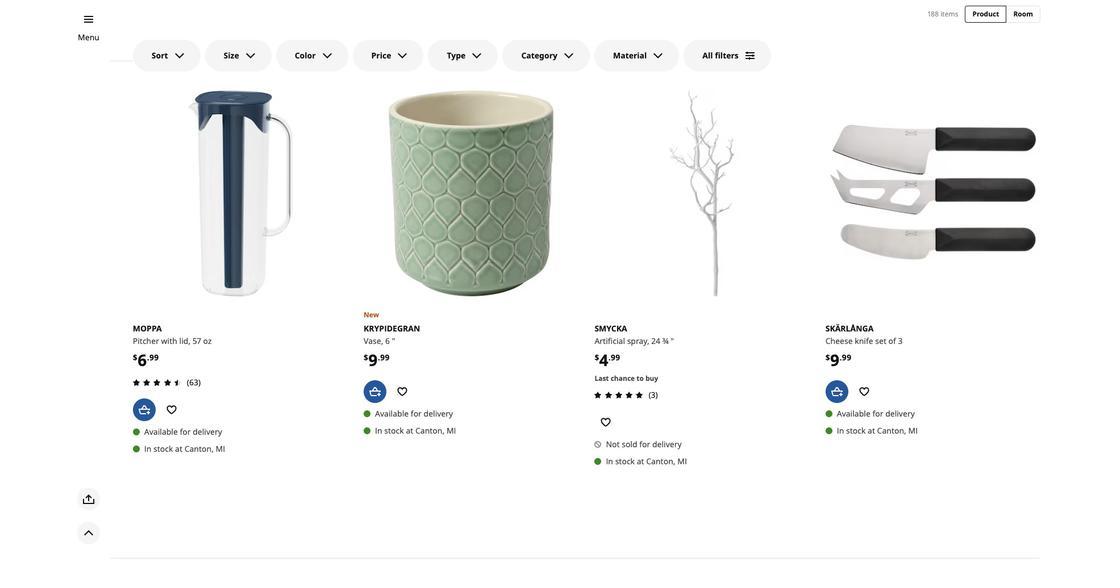 Task type: vqa. For each thing, say whether or not it's contained in the screenshot.
2023
no



Task type: locate. For each thing, give the bounding box(es) containing it.
$
[[133, 353, 137, 363], [364, 353, 368, 363], [595, 353, 599, 363], [826, 353, 830, 363]]

" down krypidegran
[[392, 336, 395, 347]]

lid,
[[179, 336, 191, 347]]

menu button
[[78, 31, 99, 44]]

2 . from the left
[[378, 353, 380, 363]]

category button
[[503, 40, 590, 72]]

artificial
[[595, 336, 625, 347]]

99 for 4
[[611, 353, 620, 363]]

$ down pitcher at bottom left
[[133, 353, 137, 363]]

0 horizontal spatial "
[[392, 336, 395, 347]]

2 horizontal spatial available
[[837, 408, 871, 419]]

items
[[941, 9, 959, 19]]

pitcher
[[133, 336, 159, 347]]

available
[[375, 408, 409, 419], [837, 408, 871, 419], [144, 427, 178, 438]]

6 inside moppa pitcher with lid, 57 oz $ 6 . 99
[[137, 350, 147, 371]]

99 down cheese
[[842, 353, 852, 363]]

2 " from the left
[[671, 336, 674, 347]]

$ inside smycka artificial spray, 24 ¾ " $ 4 . 99
[[595, 353, 599, 363]]

at down the save to favorites, krypidegran, vase icon
[[406, 426, 413, 436]]

4 99 from the left
[[842, 353, 852, 363]]

skärlånga
[[826, 324, 874, 335]]

$ inside moppa pitcher with lid, 57 oz $ 6 . 99
[[133, 353, 137, 363]]

3 $ from the left
[[595, 353, 599, 363]]

in
[[375, 426, 382, 436], [837, 426, 844, 436], [144, 444, 151, 455], [606, 456, 613, 467]]

99 inside moppa pitcher with lid, 57 oz $ 6 . 99
[[149, 353, 159, 363]]

stock for save to favorites, skärlånga, cheese knife set of 3 icon
[[846, 426, 866, 436]]

at down the save to favorites, moppa, pitcher with lid icon
[[175, 444, 182, 455]]

2 $ from the left
[[364, 353, 368, 363]]

canton,
[[415, 426, 445, 436], [877, 426, 907, 436], [185, 444, 214, 455], [646, 456, 676, 467]]

. down vase,
[[378, 353, 380, 363]]

99 down vase,
[[380, 353, 390, 363]]

at
[[406, 426, 413, 436], [868, 426, 875, 436], [175, 444, 182, 455], [637, 456, 644, 467]]

99
[[149, 353, 159, 363], [380, 353, 390, 363], [611, 353, 620, 363], [842, 353, 852, 363]]

$ for 4
[[595, 353, 599, 363]]

available down save to favorites, skärlånga, cheese knife set of 3 icon
[[837, 408, 871, 419]]

to
[[637, 374, 644, 383]]

sold
[[622, 439, 638, 450]]

mi for save to favorites, skärlånga, cheese knife set of 3 icon
[[909, 426, 918, 436]]

buy
[[646, 374, 658, 383]]

for down the save to favorites, moppa, pitcher with lid icon
[[180, 427, 191, 438]]

6 down pitcher at bottom left
[[137, 350, 147, 371]]

9 inside skärlånga cheese knife set of 3 $ 9 . 99
[[830, 350, 840, 371]]

available for delivery
[[375, 408, 453, 419], [837, 408, 915, 419], [144, 427, 222, 438]]

2 9 from the left
[[830, 350, 840, 371]]

"
[[392, 336, 395, 347], [671, 336, 674, 347]]

delivery for save to favorites, skärlånga, cheese knife set of 3 icon
[[886, 408, 915, 419]]

in stock at canton, mi
[[375, 426, 456, 436], [837, 426, 918, 436], [144, 444, 225, 455], [606, 456, 687, 467]]

2 99 from the left
[[380, 353, 390, 363]]

. down cheese
[[840, 353, 842, 363]]

for for save to favorites, skärlånga, cheese knife set of 3 icon
[[873, 408, 884, 419]]

for down save to favorites, skärlånga, cheese knife set of 3 icon
[[873, 408, 884, 419]]

1 horizontal spatial available for delivery
[[375, 408, 453, 419]]

1 99 from the left
[[149, 353, 159, 363]]

in stock at canton, mi for save to favorites, skärlånga, cheese knife set of 3 icon
[[837, 426, 918, 436]]

9 down vase,
[[368, 350, 378, 371]]

available down the save to favorites, krypidegran, vase icon
[[375, 408, 409, 419]]

. inside new krypidegran vase, 6 " $ 9 . 99
[[378, 353, 380, 363]]

. down artificial
[[609, 353, 611, 363]]

canton, for save to favorites, skärlånga, cheese knife set of 3 icon
[[877, 426, 907, 436]]

stock down save to favorites, skärlånga, cheese knife set of 3 icon
[[846, 426, 866, 436]]

available for delivery down the save to favorites, krypidegran, vase icon
[[375, 408, 453, 419]]

$ down cheese
[[826, 353, 830, 363]]

knife
[[855, 336, 873, 347]]

in down add to bag, krypidegran, vase image
[[375, 426, 382, 436]]

0 vertical spatial 6
[[385, 336, 390, 347]]

$ down vase,
[[364, 353, 368, 363]]

in for 'add to bag, moppa, pitcher with lid' icon at the left of the page
[[144, 444, 151, 455]]

at down save to favorites, skärlånga, cheese knife set of 3 icon
[[868, 426, 875, 436]]

mi
[[447, 426, 456, 436], [909, 426, 918, 436], [216, 444, 225, 455], [678, 456, 687, 467]]

1 $ from the left
[[133, 353, 137, 363]]

new
[[364, 311, 379, 320]]

available for delivery for 9
[[837, 408, 915, 419]]

in stock at canton, mi for the save to favorites, moppa, pitcher with lid icon
[[144, 444, 225, 455]]

6
[[385, 336, 390, 347], [137, 350, 147, 371]]

99 down pitcher at bottom left
[[149, 353, 159, 363]]

1 horizontal spatial 6
[[385, 336, 390, 347]]

for down the save to favorites, krypidegran, vase icon
[[411, 408, 422, 419]]

1 9 from the left
[[368, 350, 378, 371]]

0 horizontal spatial available
[[144, 427, 178, 438]]

price
[[371, 50, 391, 61]]

" right ¾
[[671, 336, 674, 347]]

moppa pitcher with lid, dark blue/transparent, 57 oz image
[[133, 86, 348, 302]]

in down 'add to bag, moppa, pitcher with lid' icon at the left of the page
[[144, 444, 151, 455]]

smycka artificial spray, indoor/outdoor white, 24 ¾ " image
[[595, 86, 810, 302]]

. inside smycka artificial spray, 24 ¾ " $ 4 . 99
[[609, 353, 611, 363]]

6 down krypidegran
[[385, 336, 390, 347]]

skärlånga cheese knife set of 3 $ 9 . 99
[[826, 324, 903, 371]]

at down the not sold for delivery
[[637, 456, 644, 467]]

category
[[521, 50, 558, 61]]

99 inside new krypidegran vase, 6 " $ 9 . 99
[[380, 353, 390, 363]]

cheese
[[826, 336, 853, 347]]

1 horizontal spatial "
[[671, 336, 674, 347]]

review: 4.4 out of 5 stars. total reviews: 63 image
[[129, 376, 185, 390]]

99 inside skärlånga cheese knife set of 3 $ 9 . 99
[[842, 353, 852, 363]]

99 right 4
[[611, 353, 620, 363]]

all filters
[[703, 50, 739, 61]]

57
[[193, 336, 201, 347]]

3 99 from the left
[[611, 353, 620, 363]]

available for delivery down save to favorites, skärlånga, cheese knife set of 3 icon
[[837, 408, 915, 419]]

canton, for the save to favorites, moppa, pitcher with lid icon
[[185, 444, 214, 455]]

room
[[1014, 9, 1033, 19]]

0 horizontal spatial 6
[[137, 350, 147, 371]]

for for the save to favorites, moppa, pitcher with lid icon
[[180, 427, 191, 438]]

. inside moppa pitcher with lid, 57 oz $ 6 . 99
[[147, 353, 149, 363]]

0 horizontal spatial available for delivery
[[144, 427, 222, 438]]

stock for the save to favorites, krypidegran, vase icon
[[384, 426, 404, 436]]

for
[[411, 408, 422, 419], [873, 408, 884, 419], [180, 427, 191, 438], [640, 439, 650, 450]]

. down pitcher at bottom left
[[147, 353, 149, 363]]

in down add to bag, skärlånga, cheese knife set of 3 image
[[837, 426, 844, 436]]

smycka
[[595, 324, 627, 335]]

1 . from the left
[[147, 353, 149, 363]]

99 inside smycka artificial spray, 24 ¾ " $ 4 . 99
[[611, 353, 620, 363]]

9 down cheese
[[830, 350, 840, 371]]

4 . from the left
[[840, 353, 842, 363]]

0 horizontal spatial 9
[[368, 350, 378, 371]]

6 inside new krypidegran vase, 6 " $ 9 . 99
[[385, 336, 390, 347]]

of
[[889, 336, 896, 347]]

. inside skärlånga cheese knife set of 3 $ 9 . 99
[[840, 353, 842, 363]]

stock down the save to favorites, krypidegran, vase icon
[[384, 426, 404, 436]]

in stock at canton, mi down the save to favorites, krypidegran, vase icon
[[375, 426, 456, 436]]

$ down artificial
[[595, 353, 599, 363]]

$ inside skärlånga cheese knife set of 3 $ 9 . 99
[[826, 353, 830, 363]]

save to favorites, smycka, artificial spray image
[[595, 411, 618, 434]]

available for 9
[[837, 408, 871, 419]]

skärlånga cheese knife set of 3, stainless steel/black image
[[826, 86, 1041, 302]]

3 . from the left
[[609, 353, 611, 363]]

all filters button
[[684, 40, 771, 72]]

color button
[[276, 40, 348, 72]]

in stock at canton, mi down save to favorites, skärlånga, cheese knife set of 3 icon
[[837, 426, 918, 436]]

available for delivery down the save to favorites, moppa, pitcher with lid icon
[[144, 427, 222, 438]]

sort button
[[133, 40, 200, 72]]

1 horizontal spatial 9
[[830, 350, 840, 371]]

1 vertical spatial 6
[[137, 350, 147, 371]]

size
[[224, 50, 239, 61]]

2 horizontal spatial available for delivery
[[837, 408, 915, 419]]

1 horizontal spatial available
[[375, 408, 409, 419]]

4 $ from the left
[[826, 353, 830, 363]]

moppa pitcher with lid, 57 oz $ 6 . 99
[[133, 324, 212, 371]]

188 items
[[928, 9, 959, 19]]

save to favorites, krypidegran, vase image
[[391, 381, 414, 403]]

stock down the save to favorites, moppa, pitcher with lid icon
[[154, 444, 173, 455]]

1 " from the left
[[392, 336, 395, 347]]

not
[[606, 439, 620, 450]]

krypidegran
[[364, 324, 420, 335]]

delivery
[[424, 408, 453, 419], [886, 408, 915, 419], [193, 427, 222, 438], [653, 439, 682, 450]]

(3)
[[649, 390, 658, 401]]

stock
[[384, 426, 404, 436], [846, 426, 866, 436], [154, 444, 173, 455], [615, 456, 635, 467]]

.
[[147, 353, 149, 363], [378, 353, 380, 363], [609, 353, 611, 363], [840, 353, 842, 363]]

in stock at canton, mi down the save to favorites, moppa, pitcher with lid icon
[[144, 444, 225, 455]]

available down the save to favorites, moppa, pitcher with lid icon
[[144, 427, 178, 438]]

9
[[368, 350, 378, 371], [830, 350, 840, 371]]

krypidegran vase, green, 6 " image
[[364, 86, 579, 302]]

save to favorites, skärlånga, cheese knife set of 3 image
[[853, 381, 876, 403]]



Task type: describe. For each thing, give the bounding box(es) containing it.
$ for 9
[[826, 353, 830, 363]]

menu
[[78, 32, 99, 43]]

delivery for the save to favorites, moppa, pitcher with lid icon
[[193, 427, 222, 438]]

mi for the save to favorites, moppa, pitcher with lid icon
[[216, 444, 225, 455]]

3
[[898, 336, 903, 347]]

save to favorites, moppa, pitcher with lid image
[[160, 399, 183, 422]]

" inside new krypidegran vase, 6 " $ 9 . 99
[[392, 336, 395, 347]]

. for 9
[[840, 353, 842, 363]]

in stock at canton, mi for the save to favorites, krypidegran, vase icon
[[375, 426, 456, 436]]

new krypidegran vase, 6 " $ 9 . 99
[[364, 311, 420, 371]]

color
[[295, 50, 316, 61]]

all
[[703, 50, 713, 61]]

¾
[[663, 336, 669, 347]]

delivery for the save to favorites, krypidegran, vase icon
[[424, 408, 453, 419]]

sort
[[152, 50, 168, 61]]

. for 6
[[147, 353, 149, 363]]

with
[[161, 336, 177, 347]]

smycka artificial spray, 24 ¾ " $ 4 . 99
[[595, 324, 674, 371]]

stock down sold
[[615, 456, 635, 467]]

(63)
[[187, 377, 201, 388]]

at for the save to favorites, krypidegran, vase icon
[[406, 426, 413, 436]]

in stock at canton, mi down the not sold for delivery
[[606, 456, 687, 467]]

type button
[[428, 40, 498, 72]]

spray,
[[627, 336, 650, 347]]

type
[[447, 50, 466, 61]]

product button
[[965, 6, 1007, 23]]

canton, for the save to favorites, krypidegran, vase icon
[[415, 426, 445, 436]]

4
[[599, 350, 609, 371]]

$ for 6
[[133, 353, 137, 363]]

in for add to bag, krypidegran, vase image
[[375, 426, 382, 436]]

. for 4
[[609, 353, 611, 363]]

material
[[613, 50, 647, 61]]

price button
[[353, 40, 424, 72]]

chance
[[611, 374, 635, 383]]

size button
[[205, 40, 272, 72]]

product
[[973, 9, 1000, 19]]

99 for 6
[[149, 353, 159, 363]]

24
[[652, 336, 661, 347]]

last chance to buy
[[595, 374, 658, 383]]

188
[[928, 9, 939, 19]]

add to bag, moppa, pitcher with lid image
[[133, 399, 156, 422]]

in down not
[[606, 456, 613, 467]]

available for .
[[375, 408, 409, 419]]

add to bag, skärlånga, cheese knife set of 3 image
[[826, 381, 848, 403]]

for right sold
[[640, 439, 650, 450]]

room button
[[1006, 6, 1041, 23]]

oz
[[203, 336, 212, 347]]

review: 5 out of 5 stars. total reviews: 3 image
[[591, 389, 647, 402]]

in for add to bag, skärlånga, cheese knife set of 3 image
[[837, 426, 844, 436]]

$ inside new krypidegran vase, 6 " $ 9 . 99
[[364, 353, 368, 363]]

last
[[595, 374, 609, 383]]

for for the save to favorites, krypidegran, vase icon
[[411, 408, 422, 419]]

vase,
[[364, 336, 383, 347]]

moppa
[[133, 324, 162, 334]]

material button
[[595, 40, 679, 72]]

" inside smycka artificial spray, 24 ¾ " $ 4 . 99
[[671, 336, 674, 347]]

99 for 9
[[842, 353, 852, 363]]

not sold for delivery
[[606, 439, 682, 450]]

9 inside new krypidegran vase, 6 " $ 9 . 99
[[368, 350, 378, 371]]

stock for the save to favorites, moppa, pitcher with lid icon
[[154, 444, 173, 455]]

set
[[876, 336, 887, 347]]

at for the save to favorites, moppa, pitcher with lid icon
[[175, 444, 182, 455]]

filters
[[715, 50, 739, 61]]

at for save to favorites, skärlånga, cheese knife set of 3 icon
[[868, 426, 875, 436]]

available for delivery for .
[[375, 408, 453, 419]]

mi for the save to favorites, krypidegran, vase icon
[[447, 426, 456, 436]]

add to bag, krypidegran, vase image
[[364, 381, 387, 403]]



